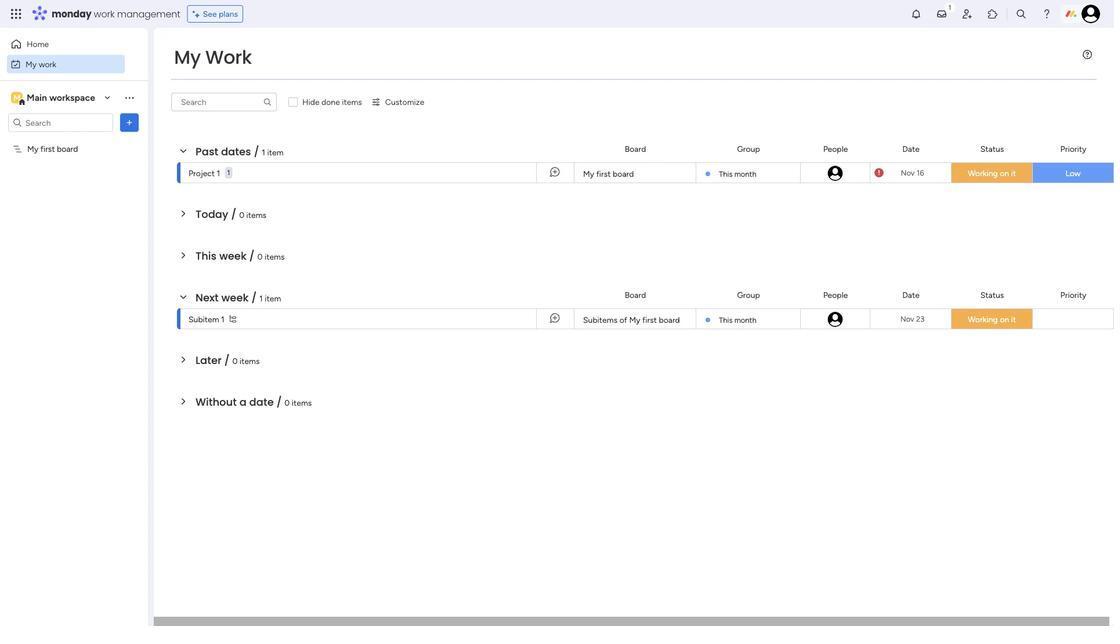 Task type: locate. For each thing, give the bounding box(es) containing it.
0 vertical spatial first
[[40, 144, 55, 154]]

1 vertical spatial people
[[823, 291, 848, 300]]

2 horizontal spatial first
[[643, 315, 657, 325]]

0 vertical spatial my first board
[[27, 144, 78, 154]]

my first board list box
[[0, 137, 148, 316]]

this week / 0 items
[[196, 249, 285, 264]]

2 vertical spatial board
[[659, 315, 680, 325]]

items right later
[[240, 356, 260, 366]]

people for next week /
[[823, 291, 848, 300]]

my
[[174, 44, 201, 70], [26, 59, 37, 69], [27, 144, 38, 154], [583, 169, 595, 179], [629, 315, 641, 325]]

week down today / 0 items at the top
[[219, 249, 247, 264]]

1 board from the top
[[625, 144, 646, 154]]

management
[[117, 7, 180, 20]]

2 vertical spatial first
[[643, 315, 657, 325]]

priority for past dates /
[[1061, 144, 1087, 154]]

nov left 16
[[901, 168, 915, 178]]

1 working on it from the top
[[968, 169, 1016, 178]]

1 vertical spatial first
[[597, 169, 611, 179]]

week for this
[[219, 249, 247, 264]]

1 vertical spatial nov
[[901, 315, 915, 324]]

2 month from the top
[[735, 316, 757, 325]]

2 status from the top
[[981, 291, 1004, 300]]

1 right the dates on the left of the page
[[262, 147, 265, 157]]

1 horizontal spatial board
[[613, 169, 634, 179]]

status
[[981, 144, 1004, 154], [981, 291, 1004, 300]]

2 working from the top
[[968, 315, 998, 325]]

1
[[262, 147, 265, 157], [217, 168, 220, 178], [227, 169, 230, 177], [260, 294, 263, 304], [221, 315, 225, 324]]

1 group from the top
[[737, 144, 760, 154]]

search everything image
[[1016, 8, 1027, 20]]

2 horizontal spatial board
[[659, 315, 680, 325]]

0 vertical spatial month
[[735, 169, 757, 179]]

item inside next week / 1 item
[[265, 294, 281, 304]]

0 vertical spatial group
[[737, 144, 760, 154]]

0 vertical spatial working
[[968, 169, 998, 178]]

1 working from the top
[[968, 169, 998, 178]]

0 vertical spatial this
[[719, 169, 733, 179]]

a
[[240, 395, 247, 410]]

1 priority from the top
[[1061, 144, 1087, 154]]

it
[[1011, 169, 1016, 178], [1011, 315, 1016, 325]]

my inside 'list box'
[[27, 144, 38, 154]]

board up subitems of my first board link
[[625, 291, 646, 300]]

1 left 1 button
[[217, 168, 220, 178]]

0 vertical spatial week
[[219, 249, 247, 264]]

0 vertical spatial board
[[625, 144, 646, 154]]

date up nov 16
[[903, 144, 920, 154]]

items up next week / 1 item
[[265, 252, 285, 262]]

month
[[735, 169, 757, 179], [735, 316, 757, 325]]

item down the this week / 0 items
[[265, 294, 281, 304]]

0 vertical spatial item
[[267, 147, 284, 157]]

board up my first board link
[[625, 144, 646, 154]]

past dates / 1 item
[[196, 144, 284, 159]]

item
[[267, 147, 284, 157], [265, 294, 281, 304]]

1 date from the top
[[903, 144, 920, 154]]

0 horizontal spatial my first board
[[27, 144, 78, 154]]

low
[[1066, 169, 1081, 178]]

0 horizontal spatial board
[[57, 144, 78, 154]]

main workspace
[[27, 92, 95, 103]]

week up 'v2 subitems open' image on the bottom left
[[221, 291, 249, 305]]

nov 23
[[901, 315, 925, 324]]

1 vertical spatial on
[[1000, 315, 1009, 325]]

0 vertical spatial it
[[1011, 169, 1016, 178]]

select product image
[[10, 8, 22, 20]]

0 horizontal spatial john smith image
[[827, 311, 844, 329]]

items inside later / 0 items
[[240, 356, 260, 366]]

0 horizontal spatial work
[[39, 59, 56, 69]]

inbox image
[[936, 8, 948, 20]]

first
[[40, 144, 55, 154], [597, 169, 611, 179], [643, 315, 657, 325]]

1 on from the top
[[1000, 169, 1009, 178]]

board
[[625, 144, 646, 154], [625, 291, 646, 300]]

my work
[[174, 44, 252, 70]]

1 vertical spatial board
[[625, 291, 646, 300]]

invite members image
[[962, 8, 973, 20]]

0 horizontal spatial first
[[40, 144, 55, 154]]

2 group from the top
[[737, 291, 760, 300]]

v2 subitems open image
[[229, 316, 236, 323]]

0 vertical spatial work
[[94, 7, 115, 20]]

0 vertical spatial priority
[[1061, 144, 1087, 154]]

1 vertical spatial status
[[981, 291, 1004, 300]]

nov left 23
[[901, 315, 915, 324]]

work down the home
[[39, 59, 56, 69]]

2 it from the top
[[1011, 315, 1016, 325]]

nov 16
[[901, 168, 924, 178]]

0 inside later / 0 items
[[232, 356, 238, 366]]

2 date from the top
[[903, 291, 920, 300]]

0 inside "without a date / 0 items"
[[285, 398, 290, 408]]

john smith image
[[1082, 5, 1101, 23], [827, 311, 844, 329]]

0 right date
[[285, 398, 290, 408]]

without a date / 0 items
[[196, 395, 312, 410]]

2 board from the top
[[625, 291, 646, 300]]

1 vertical spatial item
[[265, 294, 281, 304]]

items
[[342, 97, 362, 107], [246, 210, 267, 220], [265, 252, 285, 262], [240, 356, 260, 366], [292, 398, 312, 408]]

board inside 'list box'
[[57, 144, 78, 154]]

date up nov 23
[[903, 291, 920, 300]]

john smith image
[[827, 165, 844, 182]]

1 vertical spatial priority
[[1061, 291, 1087, 300]]

priority
[[1061, 144, 1087, 154], [1061, 291, 1087, 300]]

1 vertical spatial group
[[737, 291, 760, 300]]

1 left 'v2 subitems open' image on the bottom left
[[221, 315, 225, 324]]

2 priority from the top
[[1061, 291, 1087, 300]]

items right date
[[292, 398, 312, 408]]

1 horizontal spatial john smith image
[[1082, 5, 1101, 23]]

0 vertical spatial on
[[1000, 169, 1009, 178]]

1 vertical spatial working
[[968, 315, 998, 325]]

16
[[917, 168, 924, 178]]

1 down the this week / 0 items
[[260, 294, 263, 304]]

board
[[57, 144, 78, 154], [613, 169, 634, 179], [659, 315, 680, 325]]

1 button
[[225, 163, 232, 183]]

this month
[[719, 169, 757, 179], [719, 316, 757, 325]]

0 vertical spatial people
[[823, 144, 848, 154]]

option
[[0, 139, 148, 141]]

1 status from the top
[[981, 144, 1004, 154]]

working on it
[[968, 169, 1016, 178], [968, 315, 1016, 325]]

1 image
[[945, 1, 955, 14]]

nov
[[901, 168, 915, 178], [901, 315, 915, 324]]

1 vertical spatial month
[[735, 316, 757, 325]]

my first board
[[27, 144, 78, 154], [583, 169, 634, 179]]

0
[[239, 210, 244, 220], [257, 252, 263, 262], [232, 356, 238, 366], [285, 398, 290, 408]]

1 horizontal spatial work
[[94, 7, 115, 20]]

1 vertical spatial john smith image
[[827, 311, 844, 329]]

0 right the today
[[239, 210, 244, 220]]

hide done items
[[302, 97, 362, 107]]

1 vertical spatial working on it
[[968, 315, 1016, 325]]

options image
[[124, 117, 135, 129]]

nov for nov 16
[[901, 168, 915, 178]]

0 vertical spatial working on it
[[968, 169, 1016, 178]]

date
[[903, 144, 920, 154], [903, 291, 920, 300]]

m
[[13, 93, 20, 103]]

first inside my first board link
[[597, 169, 611, 179]]

0 vertical spatial status
[[981, 144, 1004, 154]]

customize
[[385, 97, 425, 107]]

0 vertical spatial board
[[57, 144, 78, 154]]

next
[[196, 291, 219, 305]]

work inside button
[[39, 59, 56, 69]]

0 up next week / 1 item
[[257, 252, 263, 262]]

1 vertical spatial work
[[39, 59, 56, 69]]

group
[[737, 144, 760, 154], [737, 291, 760, 300]]

1 people from the top
[[823, 144, 848, 154]]

0 vertical spatial nov
[[901, 168, 915, 178]]

1 down the dates on the left of the page
[[227, 169, 230, 177]]

items inside "without a date / 0 items"
[[292, 398, 312, 408]]

work for monday
[[94, 7, 115, 20]]

item inside past dates / 1 item
[[267, 147, 284, 157]]

later
[[196, 353, 222, 368]]

work
[[94, 7, 115, 20], [39, 59, 56, 69]]

1 vertical spatial it
[[1011, 315, 1016, 325]]

v2 overdue deadline image
[[875, 167, 884, 178]]

/ right the today
[[231, 207, 237, 222]]

priority for next week /
[[1061, 291, 1087, 300]]

/
[[254, 144, 259, 159], [231, 207, 237, 222], [249, 249, 255, 264], [251, 291, 257, 305], [224, 353, 230, 368], [277, 395, 282, 410]]

people
[[823, 144, 848, 154], [823, 291, 848, 300]]

on
[[1000, 169, 1009, 178], [1000, 315, 1009, 325]]

items inside the this week / 0 items
[[265, 252, 285, 262]]

1 vertical spatial this
[[196, 249, 217, 264]]

workspace selection element
[[11, 91, 97, 106]]

working
[[968, 169, 998, 178], [968, 315, 998, 325]]

2 people from the top
[[823, 291, 848, 300]]

project 1
[[189, 168, 220, 178]]

group for past dates /
[[737, 144, 760, 154]]

items up the this week / 0 items
[[246, 210, 267, 220]]

main
[[27, 92, 47, 103]]

hide
[[302, 97, 320, 107]]

0 vertical spatial john smith image
[[1082, 5, 1101, 23]]

of
[[620, 315, 627, 325]]

item right the dates on the left of the page
[[267, 147, 284, 157]]

date
[[249, 395, 274, 410]]

1 vertical spatial this month
[[719, 316, 757, 325]]

0 vertical spatial this month
[[719, 169, 757, 179]]

0 vertical spatial date
[[903, 144, 920, 154]]

0 right later
[[232, 356, 238, 366]]

2 on from the top
[[1000, 315, 1009, 325]]

1 vertical spatial date
[[903, 291, 920, 300]]

apps image
[[987, 8, 999, 20]]

this
[[719, 169, 733, 179], [196, 249, 217, 264], [719, 316, 733, 325]]

1 inside past dates / 1 item
[[262, 147, 265, 157]]

subitems of my first board link
[[582, 309, 689, 330]]

week
[[219, 249, 247, 264], [221, 291, 249, 305]]

subitems
[[583, 315, 618, 325]]

1 horizontal spatial first
[[597, 169, 611, 179]]

None search field
[[171, 93, 277, 111]]

item for past dates /
[[267, 147, 284, 157]]

1 vertical spatial my first board
[[583, 169, 634, 179]]

work right monday
[[94, 7, 115, 20]]

1 vertical spatial board
[[613, 169, 634, 179]]

1 vertical spatial week
[[221, 291, 249, 305]]



Task type: describe. For each thing, give the bounding box(es) containing it.
my work
[[26, 59, 56, 69]]

1 it from the top
[[1011, 169, 1016, 178]]

23
[[917, 315, 925, 324]]

Filter dashboard by text search field
[[171, 93, 277, 111]]

group for next week /
[[737, 291, 760, 300]]

monday work management
[[52, 7, 180, 20]]

today
[[196, 207, 228, 222]]

plans
[[219, 9, 238, 19]]

date for next week /
[[903, 291, 920, 300]]

my inside button
[[26, 59, 37, 69]]

without
[[196, 395, 237, 410]]

past
[[196, 144, 218, 159]]

first inside my first board 'list box'
[[40, 144, 55, 154]]

workspace image
[[11, 91, 23, 104]]

dates
[[221, 144, 251, 159]]

2 working on it from the top
[[968, 315, 1016, 325]]

board for next week /
[[625, 291, 646, 300]]

item for next week /
[[265, 294, 281, 304]]

project
[[189, 168, 215, 178]]

work for my
[[39, 59, 56, 69]]

home
[[27, 39, 49, 49]]

2 vertical spatial this
[[719, 316, 733, 325]]

workspace options image
[[124, 92, 135, 103]]

2 this month from the top
[[719, 316, 757, 325]]

workspace
[[49, 92, 95, 103]]

0 inside today / 0 items
[[239, 210, 244, 220]]

people for past dates /
[[823, 144, 848, 154]]

nov for nov 23
[[901, 315, 915, 324]]

my first board inside 'list box'
[[27, 144, 78, 154]]

1 inside button
[[227, 169, 230, 177]]

date for past dates /
[[903, 144, 920, 154]]

status for past dates /
[[981, 144, 1004, 154]]

0 inside the this week / 0 items
[[257, 252, 263, 262]]

menu image
[[1083, 50, 1092, 59]]

items inside today / 0 items
[[246, 210, 267, 220]]

subitem 1
[[189, 315, 225, 324]]

board for past dates /
[[625, 144, 646, 154]]

see plans button
[[187, 5, 243, 23]]

later / 0 items
[[196, 353, 260, 368]]

help image
[[1041, 8, 1053, 20]]

1 month from the top
[[735, 169, 757, 179]]

Search in workspace field
[[24, 116, 97, 129]]

/ right date
[[277, 395, 282, 410]]

see plans
[[203, 9, 238, 19]]

search image
[[263, 98, 272, 107]]

subitem
[[189, 315, 219, 324]]

1 inside next week / 1 item
[[260, 294, 263, 304]]

customize button
[[367, 93, 429, 111]]

notifications image
[[911, 8, 922, 20]]

monday
[[52, 7, 91, 20]]

items right done
[[342, 97, 362, 107]]

today / 0 items
[[196, 207, 267, 222]]

week for next
[[221, 291, 249, 305]]

1 horizontal spatial my first board
[[583, 169, 634, 179]]

1 this month from the top
[[719, 169, 757, 179]]

home button
[[7, 35, 125, 53]]

first inside subitems of my first board link
[[643, 315, 657, 325]]

see
[[203, 9, 217, 19]]

next week / 1 item
[[196, 291, 281, 305]]

/ right the dates on the left of the page
[[254, 144, 259, 159]]

work
[[205, 44, 252, 70]]

my first board link
[[582, 163, 689, 184]]

status for next week /
[[981, 291, 1004, 300]]

subitems of my first board
[[583, 315, 680, 325]]

done
[[322, 97, 340, 107]]

/ down the this week / 0 items
[[251, 291, 257, 305]]

/ right later
[[224, 353, 230, 368]]

my work button
[[7, 55, 125, 73]]

/ up next week / 1 item
[[249, 249, 255, 264]]



Task type: vqa. For each thing, say whether or not it's contained in the screenshot.
AM related to 05:00 AM
no



